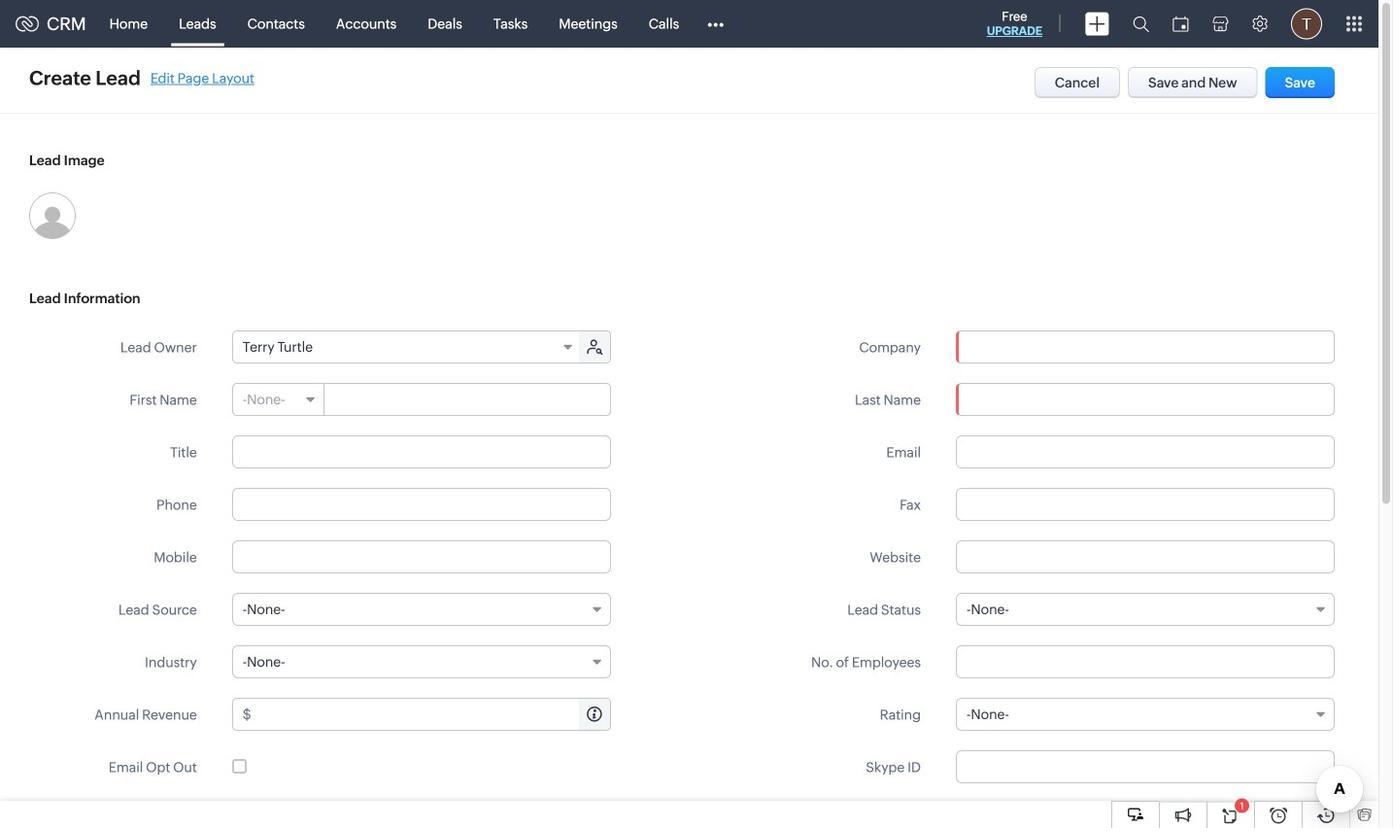 Task type: describe. For each thing, give the bounding box(es) containing it.
search element
[[1122, 0, 1162, 48]]

calendar image
[[1173, 16, 1190, 32]]

logo image
[[16, 16, 39, 32]]

image image
[[29, 192, 76, 239]]

create menu image
[[1086, 12, 1110, 35]]

profile image
[[1292, 8, 1323, 39]]

search image
[[1133, 16, 1150, 32]]



Task type: vqa. For each thing, say whether or not it's contained in the screenshot.
View within the OPTION
no



Task type: locate. For each thing, give the bounding box(es) containing it.
create menu element
[[1074, 0, 1122, 47]]

Other Modules field
[[695, 8, 737, 39]]

None field
[[233, 331, 581, 363], [957, 331, 1335, 363], [233, 384, 324, 415], [232, 593, 611, 626], [957, 593, 1336, 626], [232, 645, 611, 679], [957, 698, 1336, 731], [233, 331, 581, 363], [957, 331, 1335, 363], [233, 384, 324, 415], [232, 593, 611, 626], [957, 593, 1336, 626], [232, 645, 611, 679], [957, 698, 1336, 731]]

None text field
[[957, 383, 1336, 416], [232, 488, 611, 521], [957, 488, 1336, 521], [957, 540, 1336, 574], [254, 699, 610, 730], [957, 750, 1336, 783], [957, 803, 1336, 828], [957, 383, 1336, 416], [232, 488, 611, 521], [957, 488, 1336, 521], [957, 540, 1336, 574], [254, 699, 610, 730], [957, 750, 1336, 783], [957, 803, 1336, 828]]

profile element
[[1280, 0, 1335, 47]]

None text field
[[957, 331, 1335, 363], [325, 384, 610, 415], [232, 435, 611, 469], [957, 435, 1336, 469], [232, 540, 611, 574], [957, 645, 1336, 679], [957, 331, 1335, 363], [325, 384, 610, 415], [232, 435, 611, 469], [957, 435, 1336, 469], [232, 540, 611, 574], [957, 645, 1336, 679]]



